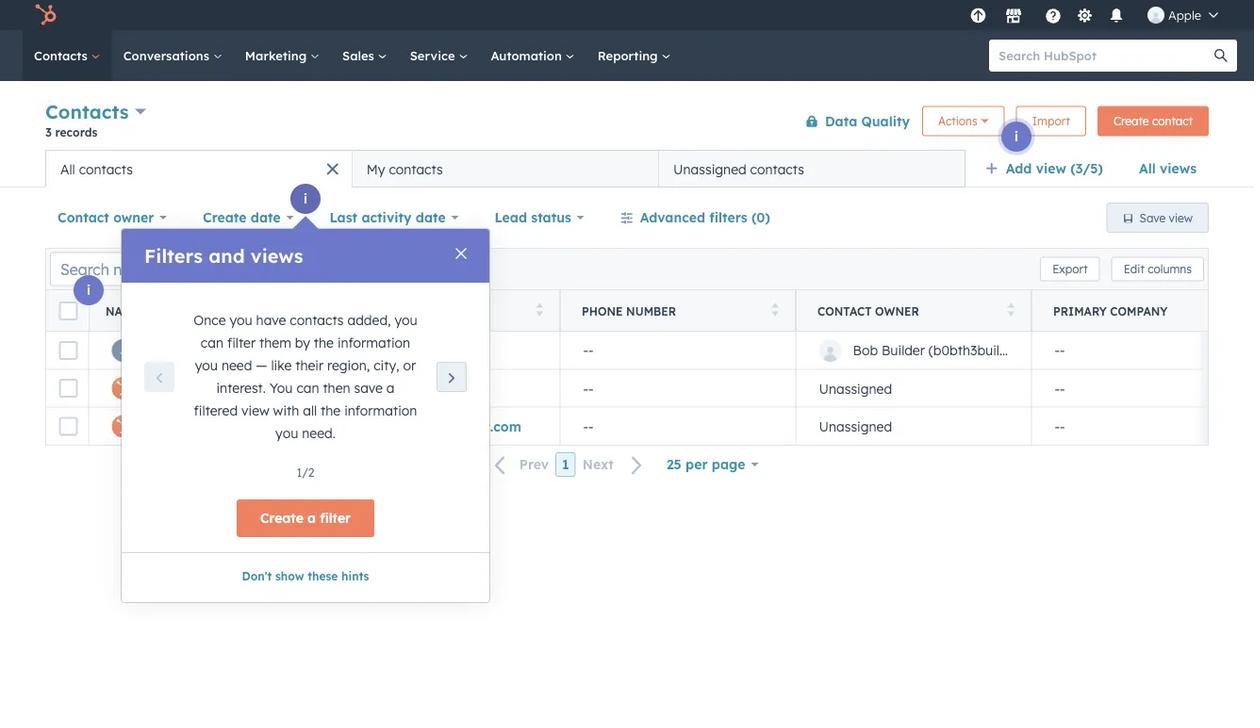Task type: locate. For each thing, give the bounding box(es) containing it.
search image
[[1215, 49, 1228, 62]]

0 horizontal spatial view
[[242, 403, 270, 419]]

2 horizontal spatial i
[[1015, 128, 1019, 145]]

unassigned for emailmaria@hubspot.com
[[819, 418, 893, 435]]

and
[[209, 244, 245, 268]]

(sample left all
[[248, 418, 303, 435]]

marketing
[[245, 48, 310, 63]]

1 vertical spatial owner
[[876, 304, 920, 318]]

views down contact
[[1161, 160, 1197, 177]]

2 press to sort. image from the left
[[772, 303, 779, 317]]

press to sort. element for email
[[536, 303, 543, 319]]

the right all
[[321, 403, 341, 419]]

i button up add
[[1002, 122, 1032, 152]]

data
[[825, 113, 858, 129]]

view inside the once you have contacts added, you can filter them by the information you need — like their region, city, or interest. you can then save a filtered view with all the information you need.
[[242, 403, 270, 419]]

don't show these hints button
[[242, 565, 369, 588]]

1 horizontal spatial all
[[1140, 160, 1156, 177]]

bh@hubspot.com button
[[325, 370, 560, 408]]

views inside 'link'
[[1161, 160, 1197, 177]]

1 vertical spatial a
[[308, 510, 316, 527]]

1 vertical spatial i
[[304, 191, 308, 207]]

1 horizontal spatial view
[[1037, 160, 1067, 177]]

contact) down the region,
[[304, 380, 361, 397]]

0 horizontal spatial contact
[[58, 209, 109, 226]]

contact) for emailmaria@hubspot.com
[[307, 418, 364, 435]]

or
[[403, 358, 416, 374]]

1 horizontal spatial a
[[387, 380, 395, 397]]

create up filters and views
[[203, 209, 247, 226]]

--
[[348, 342, 358, 359], [584, 342, 594, 359], [1055, 342, 1066, 359], [584, 380, 594, 397], [1055, 380, 1066, 397], [584, 418, 594, 435], [1055, 418, 1066, 435]]

0 horizontal spatial create
[[203, 209, 247, 226]]

0 vertical spatial filter
[[227, 335, 256, 351]]

my contacts
[[367, 161, 443, 177]]

1 vertical spatial unassigned
[[819, 380, 893, 397]]

prev button
[[484, 453, 556, 478]]

columns
[[1148, 262, 1193, 276]]

i button left last
[[291, 184, 321, 214]]

press to sort. element for contact owner
[[1008, 303, 1015, 319]]

0 vertical spatial contact)
[[304, 380, 361, 397]]

(sample
[[246, 380, 300, 397], [248, 418, 303, 435]]

0 horizontal spatial all
[[60, 161, 75, 177]]

1 button
[[556, 453, 576, 477]]

1 horizontal spatial views
[[1161, 160, 1197, 177]]

create inside popup button
[[203, 209, 247, 226]]

4 press to sort. element from the left
[[1008, 303, 1015, 319]]

owner up builder at the top
[[876, 304, 920, 318]]

views down create date popup button
[[251, 244, 303, 268]]

0 horizontal spatial i button
[[74, 276, 104, 306]]

0 vertical spatial create
[[1114, 114, 1150, 128]]

contact owner button
[[45, 199, 179, 237]]

bob builder (b0bth3builder2k23@gmail.com) button
[[796, 332, 1132, 370]]

create for create contact
[[1114, 114, 1150, 128]]

0 vertical spatial views
[[1161, 160, 1197, 177]]

create for create date
[[203, 209, 247, 226]]

need
[[222, 358, 252, 374]]

2 vertical spatial create
[[260, 510, 304, 527]]

service
[[410, 48, 459, 63]]

all
[[303, 403, 317, 419]]

filter up these on the left bottom
[[320, 510, 351, 527]]

(b0bth3builder2k23@gmail.com)
[[929, 342, 1132, 359]]

once
[[194, 312, 226, 329]]

my contacts button
[[352, 150, 659, 188]]

1 press to sort. image from the left
[[301, 303, 308, 317]]

advanced filters (0)
[[640, 209, 771, 226]]

contact owner down all contacts
[[58, 209, 154, 226]]

you down with at left
[[276, 426, 298, 442]]

-- button for jane
[[560, 332, 796, 370]]

actions
[[939, 114, 978, 128]]

apple
[[1169, 7, 1202, 23]]

0 vertical spatial a
[[387, 380, 395, 397]]

contact up bob
[[818, 304, 872, 318]]

activity
[[362, 209, 412, 226]]

information
[[338, 335, 411, 351], [345, 403, 417, 419]]

the right by
[[314, 335, 334, 351]]

information down 'added,'
[[338, 335, 411, 351]]

next image
[[444, 372, 459, 387]]

view inside save view button
[[1170, 211, 1194, 225]]

1 all from the left
[[1140, 160, 1156, 177]]

contact)
[[304, 380, 361, 397], [307, 418, 364, 435]]

1/2
[[297, 466, 314, 480]]

owner
[[113, 209, 154, 226], [876, 304, 920, 318]]

1 vertical spatial contacts
[[45, 100, 129, 124]]

contacts right my at left top
[[389, 161, 443, 177]]

0 horizontal spatial press to sort. image
[[301, 303, 308, 317]]

2 horizontal spatial create
[[1114, 114, 1150, 128]]

2 press to sort. element from the left
[[536, 303, 543, 319]]

owner up filters
[[113, 209, 154, 226]]

25 per page
[[667, 457, 746, 473]]

advanced filters (0) button
[[608, 199, 783, 237]]

0 vertical spatial i button
[[1002, 122, 1032, 152]]

pagination navigation
[[484, 453, 655, 478]]

save view button
[[1107, 203, 1210, 233]]

hubspot image
[[34, 4, 57, 26]]

need.
[[302, 426, 336, 442]]

all
[[1140, 160, 1156, 177], [60, 161, 75, 177]]

-- button for maria johnson (sample contact)
[[560, 408, 796, 445]]

1 horizontal spatial create
[[260, 510, 304, 527]]

1 vertical spatial (sample
[[248, 418, 303, 435]]

name
[[106, 304, 140, 318]]

(sample down like on the left of page
[[246, 380, 300, 397]]

johnson
[[188, 418, 244, 435]]

contacts up the records
[[45, 100, 129, 124]]

1 vertical spatial contact)
[[307, 418, 364, 435]]

help button
[[1038, 0, 1070, 30]]

press to sort. element
[[301, 303, 308, 319], [536, 303, 543, 319], [772, 303, 779, 319], [1008, 303, 1015, 319]]

view inside "add view (3/5)" popup button
[[1037, 160, 1067, 177]]

2 unassigned button from the top
[[796, 408, 1032, 445]]

all views link
[[1127, 150, 1210, 188]]

contacts up by
[[290, 312, 344, 329]]

1 vertical spatial filter
[[320, 510, 351, 527]]

all down 3 records at the top left of page
[[60, 161, 75, 177]]

contact owner
[[58, 209, 154, 226], [818, 304, 920, 318]]

upgrade link
[[967, 5, 991, 25]]

0 vertical spatial i
[[1015, 128, 1019, 145]]

2 all from the left
[[60, 161, 75, 177]]

all for all views
[[1140, 160, 1156, 177]]

1 vertical spatial views
[[251, 244, 303, 268]]

filter up need
[[227, 335, 256, 351]]

can down their
[[297, 380, 319, 397]]

1 horizontal spatial owner
[[876, 304, 920, 318]]

2 horizontal spatial press to sort. image
[[1008, 303, 1015, 317]]

view right add
[[1037, 160, 1067, 177]]

primary company column header
[[1032, 291, 1255, 332]]

emailmaria@hubspot.com button
[[325, 408, 560, 445]]

once you have contacts added, you can filter them by the information you need — like their region, city, or interest. you can then save a filtered view with all the information you need.
[[194, 312, 418, 442]]

contacts down the records
[[79, 161, 133, 177]]

contact) down "then"
[[307, 418, 364, 435]]

0 horizontal spatial contact owner
[[58, 209, 154, 226]]

all contacts button
[[45, 150, 352, 188]]

press to sort. element for phone number
[[772, 303, 779, 319]]

export
[[1053, 262, 1089, 276]]

filtered
[[194, 403, 238, 419]]

service link
[[399, 30, 480, 81]]

data quality button
[[793, 102, 911, 140]]

view right save on the top
[[1170, 211, 1194, 225]]

0 horizontal spatial owner
[[113, 209, 154, 226]]

maria johnson (sample contact) link
[[146, 418, 364, 435]]

upgrade image
[[970, 8, 987, 25]]

contacts inside button
[[389, 161, 443, 177]]

conversations
[[123, 48, 213, 63]]

0 vertical spatial contact
[[58, 209, 109, 226]]

contact owner up bob
[[818, 304, 920, 318]]

records
[[55, 125, 97, 139]]

1 horizontal spatial can
[[297, 380, 319, 397]]

the
[[314, 335, 334, 351], [321, 403, 341, 419]]

marketing link
[[234, 30, 331, 81]]

1 horizontal spatial i button
[[291, 184, 321, 214]]

last activity date button
[[317, 199, 471, 237]]

(0)
[[752, 209, 771, 226]]

1 vertical spatial contact
[[818, 304, 872, 318]]

unassigned button for emailmaria@hubspot.com
[[796, 408, 1032, 445]]

1
[[562, 457, 570, 473]]

a right save
[[387, 380, 395, 397]]

a down 1/2
[[308, 510, 316, 527]]

add
[[1007, 160, 1033, 177]]

0 horizontal spatial can
[[201, 335, 224, 351]]

0 vertical spatial contact owner
[[58, 209, 154, 226]]

my
[[367, 161, 385, 177]]

0 horizontal spatial date
[[251, 209, 281, 226]]

0 horizontal spatial a
[[308, 510, 316, 527]]

bob
[[853, 342, 878, 359]]

press to sort. image
[[301, 303, 308, 317], [772, 303, 779, 317], [1008, 303, 1015, 317]]

0 horizontal spatial filter
[[227, 335, 256, 351]]

date up filters and views
[[251, 209, 281, 226]]

1 horizontal spatial press to sort. image
[[772, 303, 779, 317]]

unassigned
[[674, 161, 747, 177], [819, 380, 893, 397], [819, 418, 893, 435]]

0 vertical spatial view
[[1037, 160, 1067, 177]]

with
[[273, 403, 299, 419]]

Search HubSpot search field
[[990, 40, 1221, 72]]

i button left name
[[74, 276, 104, 306]]

all inside 'link'
[[1140, 160, 1156, 177]]

1 unassigned button from the top
[[796, 370, 1032, 408]]

Search name, phone, email addresses, or company search field
[[50, 252, 273, 286]]

1 vertical spatial create
[[203, 209, 247, 226]]

create down 1/2
[[260, 510, 304, 527]]

create left contact
[[1114, 114, 1150, 128]]

0 vertical spatial (sample
[[246, 380, 300, 397]]

date right activity
[[416, 209, 446, 226]]

contact down all contacts
[[58, 209, 109, 226]]

contacts banner
[[45, 97, 1210, 150]]

conversations link
[[112, 30, 234, 81]]

2 vertical spatial view
[[242, 403, 270, 419]]

show
[[275, 570, 304, 584]]

i button
[[1002, 122, 1032, 152], [291, 184, 321, 214], [74, 276, 104, 306]]

contacts down hubspot link
[[34, 48, 91, 63]]

1 horizontal spatial contact
[[818, 304, 872, 318]]

date inside popup button
[[251, 209, 281, 226]]

view down brian halligan (sample contact)
[[242, 403, 270, 419]]

maria
[[146, 418, 184, 435]]

1 vertical spatial view
[[1170, 211, 1194, 225]]

contact
[[58, 209, 109, 226], [818, 304, 872, 318]]

contacts up (0)
[[751, 161, 805, 177]]

0 vertical spatial unassigned
[[674, 161, 747, 177]]

0 horizontal spatial i
[[87, 282, 91, 299]]

3 press to sort. element from the left
[[772, 303, 779, 319]]

1 horizontal spatial date
[[416, 209, 446, 226]]

a inside the once you have contacts added, you can filter them by the information you need — like their region, city, or interest. you can then save a filtered view with all the information you need.
[[387, 380, 395, 397]]

reporting
[[598, 48, 662, 63]]

contacts for all contacts
[[79, 161, 133, 177]]

close image
[[456, 248, 467, 259]]

press to sort. image for phone number
[[772, 303, 779, 317]]

last activity date
[[330, 209, 446, 226]]

create for create a filter
[[260, 510, 304, 527]]

hubspot link
[[23, 4, 71, 26]]

filters and views
[[144, 244, 303, 268]]

all inside button
[[60, 161, 75, 177]]

-- button
[[325, 332, 560, 370], [560, 332, 796, 370], [560, 370, 796, 408], [560, 408, 796, 445]]

2 date from the left
[[416, 209, 446, 226]]

1 date from the left
[[251, 209, 281, 226]]

all down create contact button
[[1140, 160, 1156, 177]]

create
[[1114, 114, 1150, 128], [203, 209, 247, 226], [260, 510, 304, 527]]

can down once
[[201, 335, 224, 351]]

edit columns
[[1124, 262, 1193, 276]]

filter inside the once you have contacts added, you can filter them by the information you need — like their region, city, or interest. you can then save a filtered view with all the information you need.
[[227, 335, 256, 351]]

2 horizontal spatial view
[[1170, 211, 1194, 225]]

1 horizontal spatial contact owner
[[818, 304, 920, 318]]

you
[[230, 312, 253, 329], [395, 312, 418, 329], [195, 358, 218, 374], [276, 426, 298, 442]]

date inside popup button
[[416, 209, 446, 226]]

2 vertical spatial unassigned
[[819, 418, 893, 435]]

3 press to sort. image from the left
[[1008, 303, 1015, 317]]

1 vertical spatial i button
[[291, 184, 321, 214]]

0 vertical spatial owner
[[113, 209, 154, 226]]

marketplaces image
[[1006, 8, 1023, 25]]

create inside button
[[1114, 114, 1150, 128]]

information down save
[[345, 403, 417, 419]]

unassigned button
[[796, 370, 1032, 408], [796, 408, 1032, 445]]



Task type: vqa. For each thing, say whether or not it's contained in the screenshot.
the right menu
no



Task type: describe. For each thing, give the bounding box(es) containing it.
25
[[667, 457, 682, 473]]

help image
[[1045, 8, 1062, 25]]

jane
[[146, 342, 178, 359]]

settings image
[[1077, 8, 1094, 25]]

brian halligan (sample contact) link
[[146, 380, 361, 397]]

unassigned inside unassigned contacts button
[[674, 161, 747, 177]]

sales link
[[331, 30, 399, 81]]

you left have
[[230, 312, 253, 329]]

hints
[[342, 570, 369, 584]]

emailmaria@hubspot.com link
[[348, 418, 522, 435]]

you right 'added,'
[[395, 312, 418, 329]]

0 vertical spatial information
[[338, 335, 411, 351]]

search button
[[1206, 40, 1238, 72]]

-- button for brian halligan (sample contact)
[[560, 370, 796, 408]]

then
[[323, 380, 351, 397]]

contact owner inside contact owner popup button
[[58, 209, 154, 226]]

2 vertical spatial i
[[87, 282, 91, 299]]

them
[[260, 335, 291, 351]]

primary
[[1054, 304, 1107, 318]]

prev
[[520, 457, 549, 473]]

automation
[[491, 48, 566, 63]]

by
[[295, 335, 310, 351]]

data quality
[[825, 113, 911, 129]]

maria johnson (sample contact)
[[146, 418, 364, 435]]

contact inside popup button
[[58, 209, 109, 226]]

you
[[270, 380, 293, 397]]

added,
[[348, 312, 391, 329]]

press to sort. image
[[536, 303, 543, 317]]

marketplaces button
[[994, 0, 1034, 30]]

import
[[1033, 114, 1071, 128]]

their
[[295, 358, 324, 374]]

1 vertical spatial information
[[345, 403, 417, 419]]

phone number
[[582, 304, 677, 318]]

actions button
[[923, 106, 1005, 136]]

unassigned contacts button
[[659, 150, 966, 188]]

reporting link
[[587, 30, 683, 81]]

notifications image
[[1109, 8, 1126, 25]]

1 vertical spatial the
[[321, 403, 341, 419]]

advanced
[[640, 209, 706, 226]]

add view (3/5) button
[[974, 150, 1127, 188]]

contact
[[1153, 114, 1194, 128]]

notifications button
[[1101, 0, 1133, 30]]

halligan
[[186, 380, 242, 397]]

contacts for unassigned contacts
[[751, 161, 805, 177]]

owner inside popup button
[[113, 209, 154, 226]]

all views
[[1140, 160, 1197, 177]]

apple menu
[[965, 0, 1232, 30]]

unassigned for bh@hubspot.com
[[819, 380, 893, 397]]

number
[[627, 304, 677, 318]]

(sample for johnson
[[248, 418, 303, 435]]

apple button
[[1137, 0, 1230, 30]]

1 press to sort. element from the left
[[301, 303, 308, 319]]

—
[[256, 358, 267, 374]]

region,
[[327, 358, 370, 374]]

sales
[[343, 48, 378, 63]]

page
[[712, 457, 746, 473]]

create date button
[[191, 199, 306, 237]]

contact) for bh@hubspot.com
[[304, 380, 361, 397]]

2 horizontal spatial i button
[[1002, 122, 1032, 152]]

phone
[[582, 304, 623, 318]]

builder
[[882, 342, 926, 359]]

1 horizontal spatial i
[[304, 191, 308, 207]]

filters
[[710, 209, 748, 226]]

company
[[1111, 304, 1168, 318]]

0 vertical spatial the
[[314, 335, 334, 351]]

contacts inside "popup button"
[[45, 100, 129, 124]]

unassigned button for bh@hubspot.com
[[796, 370, 1032, 408]]

contacts for my contacts
[[389, 161, 443, 177]]

you up 'halligan'
[[195, 358, 218, 374]]

contacts inside the once you have contacts added, you can filter them by the information you need — like their region, city, or interest. you can then save a filtered view with all the information you need.
[[290, 312, 344, 329]]

create a filter
[[260, 510, 351, 527]]

2 vertical spatial i button
[[74, 276, 104, 306]]

edit columns button
[[1112, 257, 1205, 282]]

save view
[[1140, 211, 1194, 225]]

city,
[[374, 358, 400, 374]]

view for save
[[1170, 211, 1194, 225]]

(sample for halligan
[[246, 380, 300, 397]]

all for all contacts
[[60, 161, 75, 177]]

bob builder image
[[1148, 7, 1165, 24]]

1 horizontal spatial filter
[[320, 510, 351, 527]]

primary company
[[1054, 304, 1168, 318]]

automation link
[[480, 30, 587, 81]]

import button
[[1017, 106, 1087, 136]]

brian halligan (sample contact)
[[146, 380, 361, 397]]

emailmaria@hubspot.com
[[348, 418, 522, 435]]

press to sort. image for contact owner
[[1008, 303, 1015, 317]]

lead
[[495, 209, 527, 226]]

0 vertical spatial can
[[201, 335, 224, 351]]

these
[[308, 570, 338, 584]]

25 per page button
[[655, 446, 771, 484]]

brian
[[146, 380, 182, 397]]

view for add
[[1037, 160, 1067, 177]]

add view (3/5)
[[1007, 160, 1104, 177]]

0 horizontal spatial views
[[251, 244, 303, 268]]

next button
[[576, 453, 655, 478]]

per
[[686, 457, 708, 473]]

0 vertical spatial contacts
[[34, 48, 91, 63]]

don't show these hints
[[242, 570, 369, 584]]

contacts button
[[45, 98, 146, 125]]

filters
[[144, 244, 203, 268]]

lead status button
[[483, 199, 597, 237]]

all contacts
[[60, 161, 133, 177]]

edit
[[1124, 262, 1145, 276]]

1 vertical spatial can
[[297, 380, 319, 397]]

1 vertical spatial contact owner
[[818, 304, 920, 318]]

status
[[531, 209, 572, 226]]

settings link
[[1074, 5, 1097, 25]]

next
[[583, 457, 614, 473]]

a inside create a filter link
[[308, 510, 316, 527]]

previous image
[[152, 372, 167, 387]]

don't
[[242, 570, 272, 584]]

have
[[256, 312, 286, 329]]

export button
[[1041, 257, 1101, 282]]

create contact button
[[1098, 106, 1210, 136]]

email
[[346, 304, 384, 318]]



